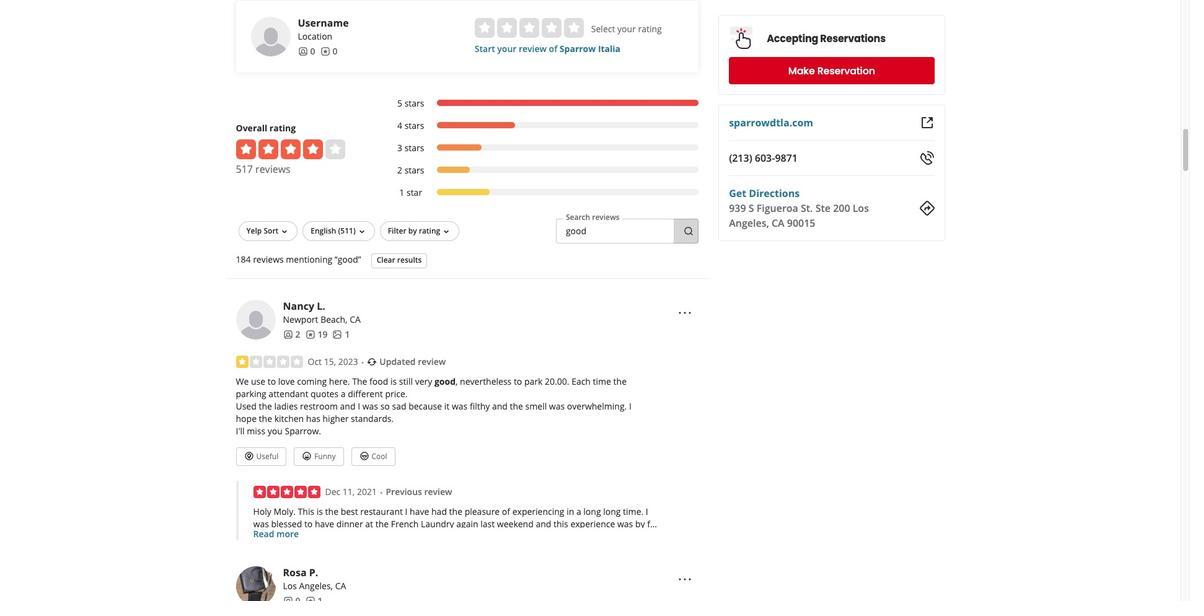 Task type: describe. For each thing, give the bounding box(es) containing it.
90015
[[787, 216, 816, 230]]

16 useful v2 image
[[244, 452, 254, 461]]

updated review
[[380, 356, 446, 367]]

will
[[268, 581, 282, 592]]

your for start
[[497, 43, 517, 54]]

,
[[456, 376, 458, 387]]

1 over from the left
[[318, 581, 336, 592]]

the left best
[[325, 506, 339, 518]]

by inside holy moly. this is the best restaurant i have had the pleasure of experiencing in a long long time. i was blessed to have dinner at the french laundry again last weekend and this experience was by far much more outstanding.
[[635, 519, 645, 530]]

last
[[481, 519, 495, 530]]

ladies
[[274, 400, 298, 412]]

search image
[[684, 226, 694, 236]]

1 vertical spatial have
[[315, 519, 334, 530]]

a inside kenny took care of us. please ask for him. what a wonderful and kind person. he knows his wine and food. clearly an expert in his field. we will be back over and over again. so happy ‼‼
[[447, 556, 452, 568]]

select
[[591, 23, 615, 35]]

different
[[348, 388, 383, 400]]

ca for p.
[[335, 581, 346, 592]]

3 stars
[[397, 142, 424, 154]]

24 phone v2 image
[[920, 151, 935, 166]]

24 directions v2 image
[[920, 201, 935, 216]]

rating element
[[475, 18, 584, 38]]

stars for 5 stars
[[405, 97, 424, 109]]

i right overwhelming.
[[629, 400, 632, 412]]

hope
[[236, 413, 257, 425]]

standards.
[[351, 413, 394, 425]]

restaurant
[[360, 506, 403, 518]]

stars for 4 stars
[[405, 119, 424, 131]]

please
[[345, 556, 371, 568]]

16 photos v2 image
[[333, 330, 343, 339]]

reservations
[[820, 31, 886, 46]]

nancy l. link
[[283, 299, 325, 313]]

read more button
[[253, 529, 299, 541]]

clear
[[377, 255, 395, 265]]

location
[[298, 30, 332, 42]]

and inside holy moly. this is the best restaurant i have had the pleasure of experiencing in a long long time. i was blessed to have dinner at the french laundry again last weekend and this experience was by far much more outstanding.
[[536, 519, 551, 530]]

reviews for 517
[[255, 162, 291, 176]]

to for nevertheless
[[514, 376, 522, 387]]

far
[[647, 519, 659, 530]]

reviews for 184
[[253, 253, 284, 265]]

cool button
[[351, 447, 395, 467]]

11,
[[343, 486, 355, 498]]

previous review
[[386, 486, 452, 498]]

0 vertical spatial his
[[610, 556, 622, 568]]

review for updated review
[[418, 356, 446, 367]]

coming
[[297, 376, 327, 387]]

5 star rating image
[[253, 486, 320, 499]]

and up higher
[[340, 400, 356, 412]]

mentioning
[[286, 253, 332, 265]]

beach,
[[321, 314, 348, 325]]

love
[[278, 376, 295, 387]]

2 for 2 stars
[[397, 164, 402, 176]]

16 review v2 image for location
[[320, 46, 330, 56]]

5 stars
[[397, 97, 424, 109]]

nevertheless
[[460, 376, 512, 387]]

nancy
[[283, 299, 314, 313]]

cool
[[372, 451, 387, 462]]

make
[[788, 64, 815, 78]]

, nevertheless to park 20.00. each time the parking attendant quotes a different price. used the ladies restroom and i was so sad because it was filthy and the smell was overwhelming. i hope the kitchen has higher standards. i'll miss you sparrow.
[[236, 376, 632, 437]]

2 long from the left
[[603, 506, 621, 518]]

time
[[593, 376, 611, 387]]

care
[[301, 556, 318, 568]]

because
[[409, 400, 442, 412]]

english (511)
[[311, 226, 356, 236]]

and down kenny
[[253, 568, 269, 580]]

filter reviews by 3 stars rating element
[[385, 142, 699, 154]]

200
[[833, 201, 850, 215]]

person.
[[535, 556, 566, 568]]

16 update v2 image
[[367, 357, 377, 367]]

ca for l.
[[350, 314, 361, 325]]

filthy
[[470, 400, 490, 412]]

to inside holy moly. this is the best restaurant i have had the pleasure of experiencing in a long long time. i was blessed to have dinner at the french laundry again last weekend and this experience was by far much more outstanding.
[[304, 519, 313, 530]]

sparrow
[[560, 43, 596, 54]]

so
[[380, 400, 390, 412]]

i right time.
[[646, 506, 648, 518]]

took
[[281, 556, 299, 568]]

this
[[298, 506, 314, 518]]

sort
[[264, 226, 279, 236]]

more inside the read more dropdown button
[[277, 529, 299, 540]]

outstanding.
[[302, 531, 353, 543]]

2 for 2
[[295, 328, 300, 340]]

used
[[236, 400, 257, 412]]

3
[[397, 142, 402, 154]]

by inside the filter by rating popup button
[[408, 226, 417, 236]]

was right smell on the bottom left of the page
[[549, 400, 565, 412]]

filter by rating button
[[380, 221, 460, 241]]

(213) 603-9871
[[729, 151, 798, 165]]

st.
[[801, 201, 813, 215]]

filter reviews by 2 stars rating element
[[385, 164, 699, 177]]

reviews element for location
[[320, 45, 338, 57]]

parking
[[236, 388, 266, 400]]

184 reviews mentioning "good"
[[236, 253, 361, 265]]

1 vertical spatial rating
[[270, 122, 296, 134]]

time.
[[623, 506, 644, 518]]

was down time.
[[617, 519, 633, 530]]

food
[[370, 376, 388, 387]]

pleasure
[[465, 506, 500, 518]]

this
[[554, 519, 568, 530]]

the up miss
[[259, 413, 272, 425]]

read more
[[253, 529, 299, 540]]

rating for select your rating
[[638, 23, 662, 35]]

angeles, inside get directions 939 s figueroa st. ste 200 los angeles, ca 90015
[[729, 216, 769, 230]]

weekend
[[497, 519, 534, 530]]

dec 11, 2021
[[325, 486, 377, 498]]

much
[[253, 531, 276, 543]]

in inside kenny took care of us. please ask for him. what a wonderful and kind person. he knows his wine and food. clearly an expert in his field. we will be back over and over again. so happy ‼‼
[[365, 568, 372, 580]]

start
[[475, 43, 495, 54]]

updated
[[380, 356, 416, 367]]

filter reviews by 4 stars rating element
[[385, 119, 699, 132]]

we use to love coming here. the food is still very good
[[236, 376, 456, 387]]

accepting
[[767, 31, 818, 46]]

filter reviews by 1 star rating element
[[385, 186, 699, 199]]

friends element for nancy
[[283, 328, 300, 341]]

1 for 1
[[345, 328, 350, 340]]

‼‼
[[442, 581, 450, 592]]

wine
[[624, 556, 643, 568]]

back
[[296, 581, 315, 592]]

16 cool v2 image
[[359, 452, 369, 461]]

each
[[572, 376, 591, 387]]

1 star
[[399, 186, 422, 198]]

stars for 2 stars
[[405, 164, 424, 176]]

us.
[[331, 556, 343, 568]]

moly.
[[274, 506, 296, 518]]

knows
[[582, 556, 608, 568]]

here.
[[329, 376, 350, 387]]

best
[[341, 506, 358, 518]]

the down restaurant
[[376, 519, 389, 530]]

review for previous review
[[424, 486, 452, 498]]

had
[[432, 506, 447, 518]]

english
[[311, 226, 336, 236]]

accepting reservations
[[767, 31, 886, 46]]

friends element for rosa
[[283, 595, 300, 601]]

more inside holy moly. this is the best restaurant i have had the pleasure of experiencing in a long long time. i was blessed to have dinner at the french laundry again last weekend and this experience was by far much more outstanding.
[[278, 531, 300, 543]]



Task type: locate. For each thing, give the bounding box(es) containing it.
0 vertical spatial is
[[391, 376, 397, 387]]

start your review of sparrow italia
[[475, 43, 621, 54]]

1 vertical spatial a
[[577, 506, 581, 518]]

of inside kenny took care of us. please ask for him. what a wonderful and kind person. he knows his wine and food. clearly an expert in his field. we will be back over and over again. so happy ‼‼
[[321, 556, 329, 568]]

(511)
[[338, 226, 356, 236]]

overall
[[236, 122, 267, 134]]

1 horizontal spatial a
[[447, 556, 452, 568]]

16 chevron down v2 image inside yelp sort dropdown button
[[280, 227, 290, 237]]

to right use
[[268, 376, 276, 387]]

stars up star
[[405, 164, 424, 176]]

holy
[[253, 506, 271, 518]]

0 horizontal spatial rating
[[270, 122, 296, 134]]

have up french
[[410, 506, 429, 518]]

we inside kenny took care of us. please ask for him. what a wonderful and kind person. he knows his wine and food. clearly an expert in his field. we will be back over and over again. so happy ‼‼
[[253, 581, 266, 592]]

0 vertical spatial 1
[[399, 186, 404, 198]]

long up "experience"
[[584, 506, 601, 518]]

0 down username location
[[333, 45, 338, 57]]

1 horizontal spatial of
[[502, 506, 510, 518]]

of up weekend
[[502, 506, 510, 518]]

reviews element left the '16 photos v2'
[[305, 328, 328, 341]]

0 horizontal spatial 16 chevron down v2 image
[[280, 227, 290, 237]]

ca inside rosa p. los angeles, ca
[[335, 581, 346, 592]]

1 horizontal spatial in
[[567, 506, 574, 518]]

0 vertical spatial friends element
[[298, 45, 315, 57]]

experience
[[571, 519, 615, 530]]

los inside rosa p. los angeles, ca
[[283, 581, 297, 592]]

clear results
[[377, 255, 422, 265]]

to down this
[[304, 519, 313, 530]]

0 vertical spatial we
[[236, 376, 249, 387]]

angeles, inside rosa p. los angeles, ca
[[299, 581, 333, 592]]

a down we use to love coming here. the food is still very good
[[341, 388, 346, 400]]

1 0 from the left
[[310, 45, 315, 57]]

1 vertical spatial angeles,
[[299, 581, 333, 592]]

2 vertical spatial friends element
[[283, 595, 300, 601]]

have up outstanding.
[[315, 519, 334, 530]]

16 review v2 image down the back
[[305, 597, 315, 601]]

kind
[[516, 556, 533, 568]]

rating inside the filter by rating popup button
[[419, 226, 440, 236]]

to left park
[[514, 376, 522, 387]]

menu image
[[678, 305, 693, 320]]

the right 'time'
[[614, 376, 627, 387]]

1 vertical spatial 1
[[345, 328, 350, 340]]

to inside , nevertheless to park 20.00. each time the parking attendant quotes a different price. used the ladies restroom and i was so sad because it was filthy and the smell was overwhelming. i hope the kitchen has higher standards. i'll miss you sparrow.
[[514, 376, 522, 387]]

his left wine
[[610, 556, 622, 568]]

l.
[[317, 299, 325, 313]]

kenny
[[253, 556, 278, 568]]

16 chevron down v2 image
[[357, 227, 367, 237]]

review up very
[[418, 356, 446, 367]]

friends element
[[298, 45, 315, 57], [283, 328, 300, 341], [283, 595, 300, 601]]

0 horizontal spatial 1
[[345, 328, 350, 340]]

24 external link v2 image
[[920, 115, 935, 130]]

1 vertical spatial we
[[253, 581, 266, 592]]

1 horizontal spatial ca
[[350, 314, 361, 325]]

stars inside filter reviews by 4 stars rating element
[[405, 119, 424, 131]]

reservation
[[818, 64, 875, 78]]

1 inside photos element
[[345, 328, 350, 340]]

1 left star
[[399, 186, 404, 198]]

get
[[729, 187, 747, 200]]

the left smell on the bottom left of the page
[[510, 400, 523, 412]]

sparrowdtla.com link
[[729, 116, 813, 130]]

16 review v2 image left 19
[[305, 330, 315, 339]]

16 review v2 image
[[320, 46, 330, 56], [305, 330, 315, 339], [305, 597, 315, 601]]

0 vertical spatial 16 review v2 image
[[320, 46, 330, 56]]

16 friends v2 image down newport
[[283, 330, 293, 339]]

was up standards.
[[362, 400, 378, 412]]

4 stars
[[397, 119, 424, 131]]

1 horizontal spatial 0
[[333, 45, 338, 57]]

over down expert
[[356, 581, 374, 592]]

french
[[391, 519, 419, 530]]

1 for 1 star
[[399, 186, 404, 198]]

more
[[277, 529, 299, 540], [278, 531, 300, 543]]

by right filter on the left top of the page
[[408, 226, 417, 236]]

more down moly.
[[277, 529, 299, 540]]

your right start
[[497, 43, 517, 54]]

make reservation
[[788, 64, 875, 78]]

of for please
[[321, 556, 329, 568]]

(no rating) image
[[475, 18, 584, 38]]

1 horizontal spatial to
[[304, 519, 313, 530]]

1 vertical spatial friends element
[[283, 328, 300, 341]]

laundry
[[421, 519, 454, 530]]

ste
[[816, 201, 831, 215]]

16 friends v2 image for nancy
[[283, 330, 293, 339]]

your for select
[[618, 23, 636, 35]]

photo of rosa p. image
[[236, 567, 276, 601]]

rating
[[638, 23, 662, 35], [270, 122, 296, 134], [419, 226, 440, 236]]

reviews element containing 19
[[305, 328, 328, 341]]

184
[[236, 253, 251, 265]]

funny
[[314, 451, 336, 462]]

miss
[[247, 425, 265, 437]]

1 vertical spatial 16 friends v2 image
[[283, 597, 293, 601]]

angeles, down 'p.'
[[299, 581, 333, 592]]

None radio
[[564, 18, 584, 38]]

stars right 4
[[405, 119, 424, 131]]

the right 'had'
[[449, 506, 463, 518]]

stars inside filter reviews by 3 stars rating element
[[405, 142, 424, 154]]

over down an
[[318, 581, 336, 592]]

rosa p. link
[[283, 566, 318, 580]]

1 horizontal spatial we
[[253, 581, 266, 592]]

0
[[310, 45, 315, 57], [333, 45, 338, 57]]

photos element
[[333, 328, 350, 341]]

rating up 4 star rating image
[[270, 122, 296, 134]]

16 review v2 image for p.
[[305, 597, 315, 601]]

1 horizontal spatial by
[[635, 519, 645, 530]]

2021
[[357, 486, 377, 498]]

friends element containing 0
[[298, 45, 315, 57]]

reviews for search
[[592, 212, 620, 222]]

him.
[[403, 556, 421, 568]]

reviews element down the back
[[305, 595, 323, 601]]

friends element down be
[[283, 595, 300, 601]]

reviews element
[[320, 45, 338, 57], [305, 328, 328, 341], [305, 595, 323, 601]]

1 16 chevron down v2 image from the left
[[280, 227, 290, 237]]

0 horizontal spatial los
[[283, 581, 297, 592]]

4
[[397, 119, 402, 131]]

stars
[[405, 97, 424, 109], [405, 119, 424, 131], [405, 142, 424, 154], [405, 164, 424, 176]]

1 horizontal spatial is
[[391, 376, 397, 387]]

experiencing
[[513, 506, 564, 518]]

2 over from the left
[[356, 581, 374, 592]]

2 16 chevron down v2 image from the left
[[442, 227, 451, 237]]

1 vertical spatial los
[[283, 581, 297, 592]]

a inside , nevertheless to park 20.00. each time the parking attendant quotes a different price. used the ladies restroom and i was so sad because it was filthy and the smell was overwhelming. i hope the kitchen has higher standards. i'll miss you sparrow.
[[341, 388, 346, 400]]

holy moly. this is the best restaurant i have had the pleasure of experiencing in a long long time. i was blessed to have dinner at the french laundry again last weekend and this experience was by far much more outstanding.
[[253, 506, 659, 543]]

0 horizontal spatial is
[[317, 506, 323, 518]]

of inside holy moly. this is the best restaurant i have had the pleasure of experiencing in a long long time. i was blessed to have dinner at the french laundry again last weekend and this experience was by far much more outstanding.
[[502, 506, 510, 518]]

0 horizontal spatial long
[[584, 506, 601, 518]]

0 vertical spatial reviews element
[[320, 45, 338, 57]]

his down 'ask'
[[375, 568, 386, 580]]

is right this
[[317, 506, 323, 518]]

filter by rating
[[388, 226, 440, 236]]

2 inside filter reviews by 2 stars rating element
[[397, 164, 402, 176]]

stars inside filter reviews by 2 stars rating element
[[405, 164, 424, 176]]

16 review v2 image for l.
[[305, 330, 315, 339]]

3 stars from the top
[[405, 142, 424, 154]]

2 0 from the left
[[333, 45, 338, 57]]

rating right select at the top
[[638, 23, 662, 35]]

2 vertical spatial 16 review v2 image
[[305, 597, 315, 601]]

1 vertical spatial your
[[497, 43, 517, 54]]

park
[[524, 376, 543, 387]]

1 vertical spatial is
[[317, 506, 323, 518]]

and
[[340, 400, 356, 412], [492, 400, 508, 412], [536, 519, 551, 530], [498, 556, 513, 568], [253, 568, 269, 580], [338, 581, 353, 592]]

16 review v2 image down location
[[320, 46, 330, 56]]

2 horizontal spatial of
[[549, 43, 558, 54]]

reviews down 4 star rating image
[[255, 162, 291, 176]]

1 horizontal spatial 16 chevron down v2 image
[[442, 227, 451, 237]]

funny button
[[294, 447, 344, 467]]

overwhelming.
[[567, 400, 627, 412]]

still
[[399, 376, 413, 387]]

1 vertical spatial ca
[[350, 314, 361, 325]]

1 vertical spatial reviews
[[592, 212, 620, 222]]

None radio
[[475, 18, 495, 38], [497, 18, 517, 38], [519, 18, 539, 38], [542, 18, 562, 38], [475, 18, 495, 38], [497, 18, 517, 38], [519, 18, 539, 38], [542, 18, 562, 38]]

0 vertical spatial your
[[618, 23, 636, 35]]

have
[[410, 506, 429, 518], [315, 519, 334, 530]]

16 chevron down v2 image inside the filter by rating popup button
[[442, 227, 451, 237]]

2 down "3"
[[397, 164, 402, 176]]

2 vertical spatial of
[[321, 556, 329, 568]]

yelp sort button
[[238, 221, 298, 241]]

he
[[568, 556, 580, 568]]

the
[[352, 376, 367, 387]]

a inside holy moly. this is the best restaurant i have had the pleasure of experiencing in a long long time. i was blessed to have dinner at the french laundry again last weekend and this experience was by far much more outstanding.
[[577, 506, 581, 518]]

1 vertical spatial his
[[375, 568, 386, 580]]

4 stars from the top
[[405, 164, 424, 176]]

16 friends v2 image
[[283, 330, 293, 339], [283, 597, 293, 601]]

0 vertical spatial reviews
[[255, 162, 291, 176]]

previous
[[386, 486, 422, 498]]

review down '(no rating)' "image"
[[519, 43, 547, 54]]

0 horizontal spatial a
[[341, 388, 346, 400]]

0 vertical spatial of
[[549, 43, 558, 54]]

0 vertical spatial a
[[341, 388, 346, 400]]

and right filthy
[[492, 400, 508, 412]]

0 inside the reviews element
[[333, 45, 338, 57]]

1 right the '16 photos v2'
[[345, 328, 350, 340]]

16 friends v2 image down be
[[283, 597, 293, 601]]

quotes
[[311, 388, 339, 400]]

2 16 friends v2 image from the top
[[283, 597, 293, 601]]

1 star rating image
[[236, 356, 303, 368]]

again.
[[376, 581, 400, 592]]

1 horizontal spatial his
[[610, 556, 622, 568]]

of for italia
[[549, 43, 558, 54]]

the
[[614, 376, 627, 387], [259, 400, 272, 412], [510, 400, 523, 412], [259, 413, 272, 425], [325, 506, 339, 518], [449, 506, 463, 518], [376, 519, 389, 530]]

1 horizontal spatial your
[[618, 23, 636, 35]]

a up "experience"
[[577, 506, 581, 518]]

oct 15, 2023
[[308, 356, 358, 367]]

i down different
[[358, 400, 360, 412]]

2 horizontal spatial to
[[514, 376, 522, 387]]

in down please on the bottom
[[365, 568, 372, 580]]

0 vertical spatial in
[[567, 506, 574, 518]]

0 horizontal spatial in
[[365, 568, 372, 580]]

for
[[389, 556, 401, 568]]

1 vertical spatial of
[[502, 506, 510, 518]]

2 horizontal spatial rating
[[638, 23, 662, 35]]

friends element containing 2
[[283, 328, 300, 341]]

ca up photos element
[[350, 314, 361, 325]]

1 16 friends v2 image from the top
[[283, 330, 293, 339]]

16 chevron down v2 image
[[280, 227, 290, 237], [442, 227, 451, 237]]

ca down figueroa
[[772, 216, 785, 230]]

0 right 16 friends v2 image
[[310, 45, 315, 57]]

0 vertical spatial 16 friends v2 image
[[283, 330, 293, 339]]

was right it
[[452, 400, 468, 412]]

0 horizontal spatial 0
[[310, 45, 315, 57]]

2 vertical spatial reviews element
[[305, 595, 323, 601]]

0 horizontal spatial by
[[408, 226, 417, 236]]

1 horizontal spatial los
[[853, 201, 869, 215]]

0 horizontal spatial over
[[318, 581, 336, 592]]

0 horizontal spatial angeles,
[[299, 581, 333, 592]]

you
[[268, 425, 283, 437]]

2
[[397, 164, 402, 176], [295, 328, 300, 340]]

  text field
[[556, 219, 699, 243]]

kitchen
[[274, 413, 304, 425]]

16 chevron down v2 image for yelp sort
[[280, 227, 290, 237]]

we left will
[[253, 581, 266, 592]]

kenny took care of us. please ask for him. what a wonderful and kind person. he knows his wine and food. clearly an expert in his field. we will be back over and over again. so happy ‼‼
[[253, 556, 643, 592]]

15,
[[324, 356, 336, 367]]

0 horizontal spatial of
[[321, 556, 329, 568]]

2 vertical spatial rating
[[419, 226, 440, 236]]

overall rating
[[236, 122, 296, 134]]

reviews element for l.
[[305, 328, 328, 341]]

stars right "3"
[[405, 142, 424, 154]]

review up 'had'
[[424, 486, 452, 498]]

is left still
[[391, 376, 397, 387]]

your right select at the top
[[618, 23, 636, 35]]

friends element down newport
[[283, 328, 300, 341]]

20.00.
[[545, 376, 569, 387]]

long left time.
[[603, 506, 621, 518]]

stars inside filter reviews by 5 stars rating 'element'
[[405, 97, 424, 109]]

0 horizontal spatial we
[[236, 376, 249, 387]]

newport
[[283, 314, 318, 325]]

2 stars from the top
[[405, 119, 424, 131]]

be
[[284, 581, 294, 592]]

1 horizontal spatial over
[[356, 581, 374, 592]]

1 vertical spatial 2
[[295, 328, 300, 340]]

1 horizontal spatial rating
[[419, 226, 440, 236]]

of left the 'us.'
[[321, 556, 329, 568]]

reviews right 184
[[253, 253, 284, 265]]

1 horizontal spatial have
[[410, 506, 429, 518]]

9871
[[775, 151, 798, 165]]

"good"
[[335, 253, 361, 265]]

oct
[[308, 356, 322, 367]]

filter reviews by 5 stars rating element
[[385, 97, 699, 110]]

review
[[519, 43, 547, 54], [418, 356, 446, 367], [424, 486, 452, 498]]

is inside holy moly. this is the best restaurant i have had the pleasure of experiencing in a long long time. i was blessed to have dinner at the french laundry again last weekend and this experience was by far much more outstanding.
[[317, 506, 323, 518]]

16 friends v2 image for rosa
[[283, 597, 293, 601]]

in up this
[[567, 506, 574, 518]]

0 vertical spatial rating
[[638, 23, 662, 35]]

it
[[444, 400, 450, 412]]

1 vertical spatial by
[[635, 519, 645, 530]]

of left sparrow
[[549, 43, 558, 54]]

sad
[[392, 400, 406, 412]]

expert
[[336, 568, 363, 580]]

and down expert
[[338, 581, 353, 592]]

0 horizontal spatial ca
[[335, 581, 346, 592]]

make reservation link
[[729, 57, 935, 84]]

16 funny v2 image
[[302, 452, 312, 461]]

we up parking
[[236, 376, 249, 387]]

1 horizontal spatial 1
[[399, 186, 404, 198]]

0 vertical spatial 2
[[397, 164, 402, 176]]

and left kind
[[498, 556, 513, 568]]

939
[[729, 201, 746, 215]]

and down experiencing
[[536, 519, 551, 530]]

more down blessed
[[278, 531, 300, 543]]

reviews right search
[[592, 212, 620, 222]]

1 horizontal spatial 2
[[397, 164, 402, 176]]

2 vertical spatial ca
[[335, 581, 346, 592]]

in
[[567, 506, 574, 518], [365, 568, 372, 580]]

2 down newport
[[295, 328, 300, 340]]

16 chevron down v2 image for filter by rating
[[442, 227, 451, 237]]

1 vertical spatial 16 review v2 image
[[305, 330, 315, 339]]

was down holy
[[253, 519, 269, 530]]

photo of nancy l. image
[[236, 300, 276, 340]]

is
[[391, 376, 397, 387], [317, 506, 323, 518]]

1 horizontal spatial long
[[603, 506, 621, 518]]

0 horizontal spatial have
[[315, 519, 334, 530]]

603-
[[755, 151, 775, 165]]

stars for 3 stars
[[405, 142, 424, 154]]

1 long from the left
[[584, 506, 601, 518]]

0 vertical spatial review
[[519, 43, 547, 54]]

los inside get directions 939 s figueroa st. ste 200 los angeles, ca 90015
[[853, 201, 869, 215]]

0 horizontal spatial his
[[375, 568, 386, 580]]

friends element for username
[[298, 45, 315, 57]]

2 horizontal spatial ca
[[772, 216, 785, 230]]

0 vertical spatial ca
[[772, 216, 785, 230]]

friends element down location
[[298, 45, 315, 57]]

to for use
[[268, 376, 276, 387]]

in inside holy moly. this is the best restaurant i have had the pleasure of experiencing in a long long time. i was blessed to have dinner at the french laundry again last weekend and this experience was by far much more outstanding.
[[567, 506, 574, 518]]

reviews
[[255, 162, 291, 176], [592, 212, 620, 222], [253, 253, 284, 265]]

by left far
[[635, 519, 645, 530]]

0 vertical spatial angeles,
[[729, 216, 769, 230]]

long
[[584, 506, 601, 518], [603, 506, 621, 518]]

rating right filter on the left top of the page
[[419, 226, 440, 236]]

0 vertical spatial los
[[853, 201, 869, 215]]

rosa
[[283, 566, 307, 580]]

dinner
[[337, 519, 363, 530]]

517
[[236, 162, 253, 176]]

stars right "5"
[[405, 97, 424, 109]]

0 vertical spatial by
[[408, 226, 417, 236]]

2 horizontal spatial a
[[577, 506, 581, 518]]

a right the what in the bottom left of the page
[[447, 556, 452, 568]]

1 horizontal spatial angeles,
[[729, 216, 769, 230]]

rating for filter by rating
[[419, 226, 440, 236]]

16 chevron down v2 image right "filter by rating"
[[442, 227, 451, 237]]

reviews element containing 0
[[320, 45, 338, 57]]

16 friends v2 image
[[298, 46, 308, 56]]

so
[[402, 581, 412, 592]]

ca inside nancy l. newport beach, ca
[[350, 314, 361, 325]]

menu image
[[678, 572, 693, 587]]

1 vertical spatial review
[[418, 356, 446, 367]]

reviews element for p.
[[305, 595, 323, 601]]

i up french
[[405, 506, 408, 518]]

los down rosa
[[283, 581, 297, 592]]

ca
[[772, 216, 785, 230], [350, 314, 361, 325], [335, 581, 346, 592]]

2 vertical spatial review
[[424, 486, 452, 498]]

los right 200
[[853, 201, 869, 215]]

s
[[749, 201, 754, 215]]

0 horizontal spatial 2
[[295, 328, 300, 340]]

clear results button
[[371, 253, 427, 268]]

the down parking
[[259, 400, 272, 412]]

i'll
[[236, 425, 245, 437]]

directions
[[749, 187, 800, 200]]

1 vertical spatial in
[[365, 568, 372, 580]]

ca inside get directions 939 s figueroa st. ste 200 los angeles, ca 90015
[[772, 216, 785, 230]]

2 vertical spatial a
[[447, 556, 452, 568]]

1 vertical spatial reviews element
[[305, 328, 328, 341]]

1 stars from the top
[[405, 97, 424, 109]]

dec
[[325, 486, 341, 498]]

16 chevron down v2 image right sort at the top of page
[[280, 227, 290, 237]]

higher
[[323, 413, 349, 425]]

reviews element down location
[[320, 45, 338, 57]]

4 star rating image
[[236, 139, 345, 159]]

2 vertical spatial reviews
[[253, 253, 284, 265]]

0 horizontal spatial your
[[497, 43, 517, 54]]

0 horizontal spatial to
[[268, 376, 276, 387]]

0 vertical spatial have
[[410, 506, 429, 518]]

photo of username image
[[251, 17, 290, 56]]

ca down expert
[[335, 581, 346, 592]]

p.
[[309, 566, 318, 580]]

angeles, down s
[[729, 216, 769, 230]]



Task type: vqa. For each thing, say whether or not it's contained in the screenshot.
"because"
yes



